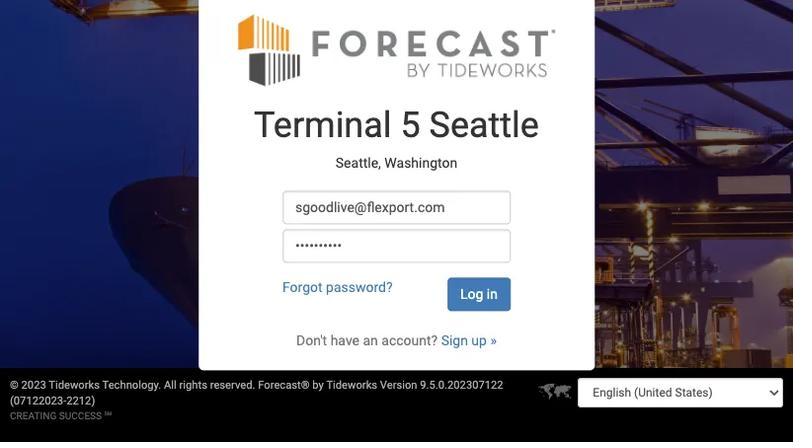 Task type: vqa. For each thing, say whether or not it's contained in the screenshot.
rightmost Tideworks
yes



Task type: locate. For each thing, give the bounding box(es) containing it.
1 horizontal spatial tideworks
[[326, 379, 377, 392]]

all
[[164, 379, 177, 392]]

tideworks
[[49, 379, 100, 392], [326, 379, 377, 392]]

Password password field
[[283, 230, 511, 264]]

in
[[487, 287, 498, 303]]

tideworks right by
[[326, 379, 377, 392]]

»
[[490, 334, 497, 349]]

tideworks inside forecast® by tideworks version 9.5.0.202307122 (07122023-2212) creating success ℠
[[326, 379, 377, 392]]

tideworks for 2023
[[49, 379, 100, 392]]

forgot
[[283, 280, 323, 296]]

tideworks up the 2212) in the left bottom of the page
[[49, 379, 100, 392]]

account?
[[382, 334, 438, 349]]

(07122023-
[[10, 395, 66, 408]]

0 horizontal spatial tideworks
[[49, 379, 100, 392]]

technology.
[[102, 379, 161, 392]]

terminal 5 seattle seattle, washington
[[254, 106, 539, 171]]

seattle
[[429, 106, 539, 147]]

2 tideworks from the left
[[326, 379, 377, 392]]

an
[[363, 334, 378, 349]]

by
[[312, 379, 324, 392]]

1 tideworks from the left
[[49, 379, 100, 392]]

forgot password? link
[[283, 280, 393, 296]]

©
[[10, 379, 19, 392]]



Task type: describe. For each thing, give the bounding box(es) containing it.
password?
[[326, 280, 393, 296]]

success
[[59, 411, 102, 422]]

reserved.
[[210, 379, 255, 392]]

have
[[331, 334, 360, 349]]

tideworks for by
[[326, 379, 377, 392]]

2023
[[21, 379, 46, 392]]

don't have an account? sign up »
[[296, 334, 497, 349]]

5
[[401, 106, 421, 147]]

2212)
[[66, 395, 95, 408]]

℠
[[104, 411, 112, 422]]

forecast®
[[258, 379, 310, 392]]

sign up » link
[[441, 334, 497, 349]]

© 2023 tideworks technology. all rights reserved.
[[10, 379, 258, 392]]

sign
[[441, 334, 468, 349]]

log in button
[[447, 278, 511, 312]]

forgot password? log in
[[283, 280, 498, 303]]

terminal
[[254, 106, 392, 147]]

rights
[[179, 379, 207, 392]]

version
[[380, 379, 417, 392]]

washington
[[385, 155, 458, 171]]

Email or username text field
[[283, 191, 511, 225]]

creating
[[10, 411, 57, 422]]

log
[[460, 287, 483, 303]]

9.5.0.202307122
[[420, 379, 503, 392]]

forecast® by tideworks version 9.5.0.202307122 (07122023-2212) creating success ℠
[[10, 379, 503, 422]]

seattle,
[[336, 155, 381, 171]]

up
[[472, 334, 487, 349]]

forecast® by tideworks image
[[238, 12, 555, 88]]

don't
[[296, 334, 327, 349]]



